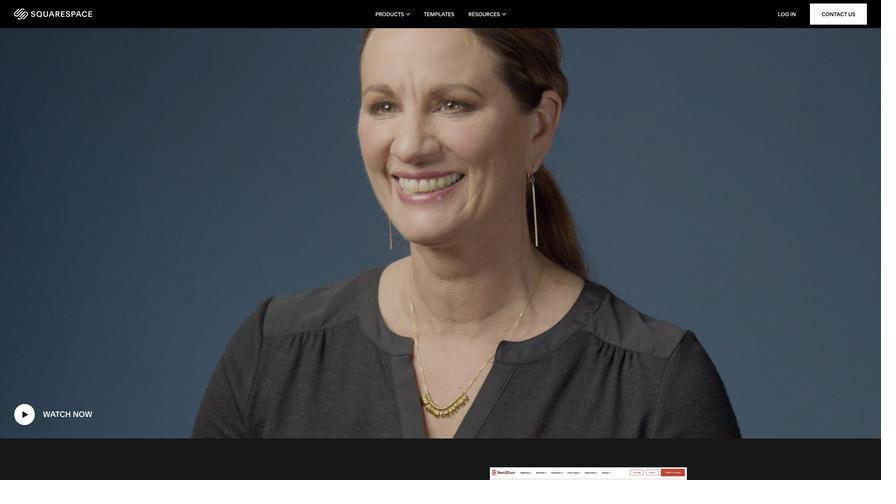 Task type: vqa. For each thing, say whether or not it's contained in the screenshot.
Us
yes



Task type: locate. For each thing, give the bounding box(es) containing it.
now
[[73, 410, 92, 419]]

watch
[[43, 410, 71, 419]]

us
[[849, 11, 856, 17]]

erika's site preview image
[[490, 467, 687, 480]]

squarespace logo link
[[14, 8, 185, 20]]

products button
[[376, 0, 410, 28]]

contact
[[822, 11, 848, 17]]

in
[[791, 11, 797, 17]]



Task type: describe. For each thing, give the bounding box(es) containing it.
watch now
[[43, 410, 92, 419]]

watch now image
[[14, 404, 35, 425]]

resources
[[469, 11, 500, 17]]

templates link
[[424, 0, 455, 28]]

templates
[[424, 11, 455, 17]]

log             in
[[779, 11, 797, 17]]

log             in link
[[779, 11, 797, 17]]

products
[[376, 11, 404, 17]]

contact us
[[822, 11, 856, 17]]

squarespace logo image
[[14, 8, 92, 20]]

log
[[779, 11, 790, 17]]

contact us link
[[811, 4, 868, 25]]

resources button
[[469, 0, 506, 28]]



